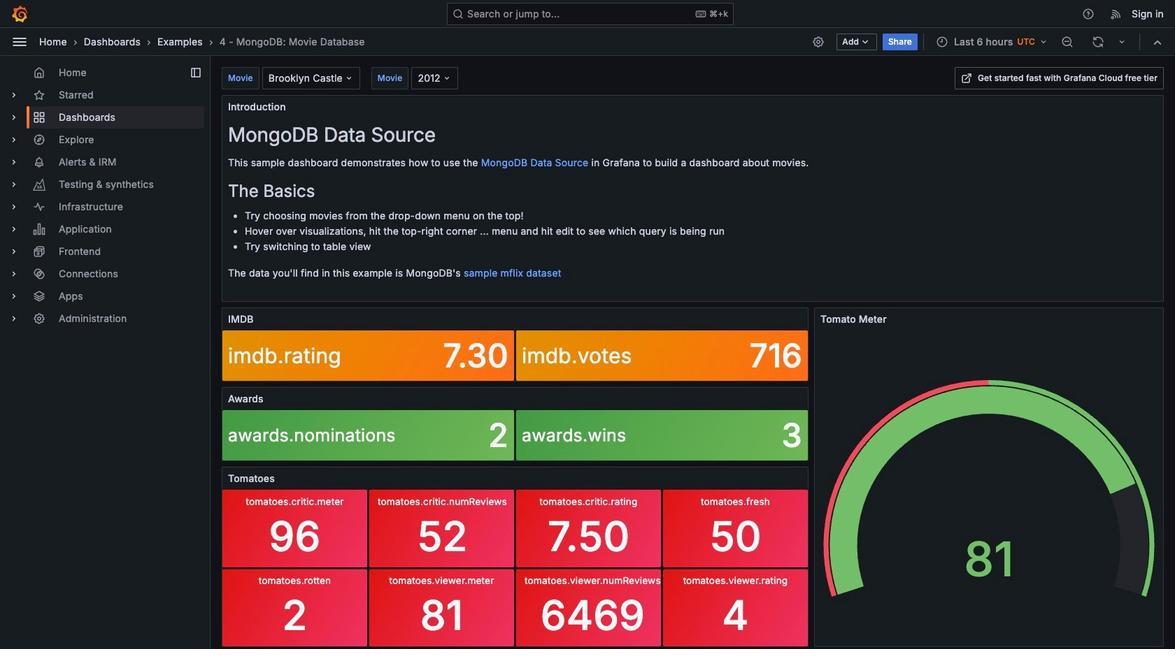 Task type: describe. For each thing, give the bounding box(es) containing it.
news image
[[1110, 7, 1123, 20]]

dashboard settings image
[[812, 35, 825, 48]]

refresh dashboard image
[[1092, 35, 1105, 48]]

expand section explore image
[[8, 134, 20, 146]]

auto refresh turned off. choose refresh time interval image
[[1117, 36, 1128, 47]]

zoom out time range image
[[1061, 35, 1074, 48]]

expand section dashboards image
[[8, 112, 20, 123]]

expand section administration image
[[8, 313, 20, 325]]

expand section starred image
[[8, 90, 20, 101]]

grafana image
[[11, 5, 28, 22]]

help image
[[1082, 7, 1095, 20]]

undock menu image
[[190, 67, 201, 78]]

expand section alerts & irm image
[[8, 157, 20, 168]]



Task type: locate. For each thing, give the bounding box(es) containing it.
expand section connections image
[[8, 269, 20, 280]]

expand section frontend image
[[8, 246, 20, 257]]

expand section application image
[[8, 224, 20, 235]]

expand section apps image
[[8, 291, 20, 302]]

navigation element
[[0, 56, 210, 341]]

expand section testing & synthetics image
[[8, 179, 20, 190]]

close menu image
[[11, 33, 28, 50]]

expand section infrastructure image
[[8, 201, 20, 213]]



Task type: vqa. For each thing, say whether or not it's contained in the screenshot.
"Grafana" ICON
yes



